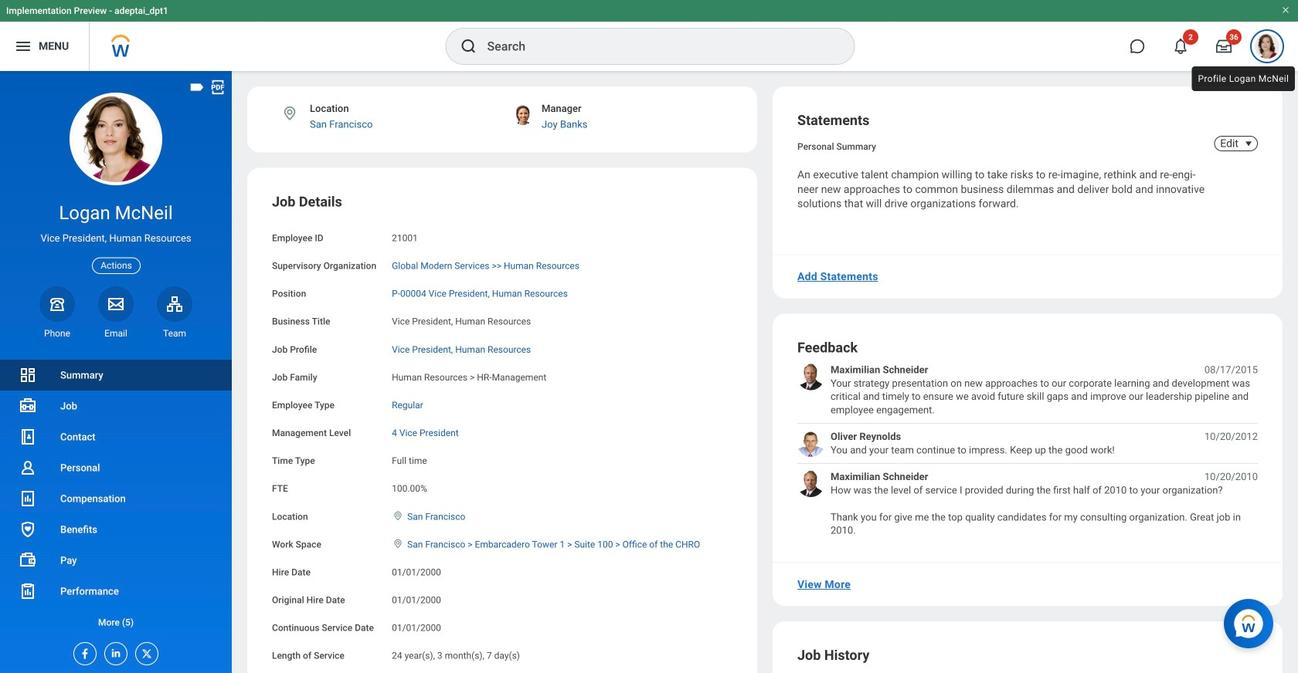 Task type: locate. For each thing, give the bounding box(es) containing it.
location image
[[281, 105, 298, 122]]

linkedin image
[[105, 644, 122, 660]]

summary image
[[19, 366, 37, 385]]

phone logan mcneil element
[[39, 328, 75, 340]]

view printable version (pdf) image
[[209, 79, 226, 96]]

tooltip
[[1189, 63, 1298, 94]]

banner
[[0, 0, 1298, 71]]

navigation pane region
[[0, 71, 232, 674]]

team logan mcneil element
[[157, 328, 192, 340]]

search image
[[459, 37, 478, 56]]

mail image
[[107, 295, 125, 314]]

list
[[0, 360, 232, 638], [797, 363, 1258, 538]]

1 location image from the top
[[392, 511, 404, 522]]

benefits image
[[19, 521, 37, 539]]

personal image
[[19, 459, 37, 478]]

group
[[272, 193, 733, 674]]

location image
[[392, 511, 404, 522], [392, 539, 404, 550]]

1 vertical spatial location image
[[392, 539, 404, 550]]

employee's photo (maximilian schneider) image down employee's photo (oliver reynolds)
[[797, 471, 824, 498]]

x image
[[136, 644, 153, 661]]

employee's photo (maximilian schneider) image
[[797, 363, 824, 390], [797, 471, 824, 498]]

pay image
[[19, 552, 37, 570]]

contact image
[[19, 428, 37, 447]]

1 horizontal spatial list
[[797, 363, 1258, 538]]

phone image
[[46, 295, 68, 314]]

inbox large image
[[1216, 39, 1232, 54]]

employee's photo (maximilian schneider) image up employee's photo (oliver reynolds)
[[797, 363, 824, 390]]

1 vertical spatial employee's photo (maximilian schneider) image
[[797, 471, 824, 498]]

0 vertical spatial location image
[[392, 511, 404, 522]]

0 vertical spatial employee's photo (maximilian schneider) image
[[797, 363, 824, 390]]



Task type: vqa. For each thing, say whether or not it's contained in the screenshot.
location icon to the left
yes



Task type: describe. For each thing, give the bounding box(es) containing it.
facebook image
[[74, 644, 91, 661]]

tag image
[[189, 79, 206, 96]]

Search Workday  search field
[[487, 29, 823, 63]]

employee's photo (oliver reynolds) image
[[797, 430, 824, 457]]

0 horizontal spatial list
[[0, 360, 232, 638]]

notifications large image
[[1173, 39, 1188, 54]]

2 employee's photo (maximilian schneider) image from the top
[[797, 471, 824, 498]]

2 location image from the top
[[392, 539, 404, 550]]

profile logan mcneil image
[[1255, 34, 1280, 62]]

personal summary element
[[797, 138, 876, 152]]

justify image
[[14, 37, 32, 56]]

performance image
[[19, 583, 37, 601]]

job image
[[19, 397, 37, 416]]

close environment banner image
[[1281, 5, 1290, 15]]

1 employee's photo (maximilian schneider) image from the top
[[797, 363, 824, 390]]

compensation image
[[19, 490, 37, 508]]

view team image
[[165, 295, 184, 314]]

caret down image
[[1239, 138, 1258, 150]]

full time element
[[392, 453, 427, 467]]

email logan mcneil element
[[98, 328, 134, 340]]



